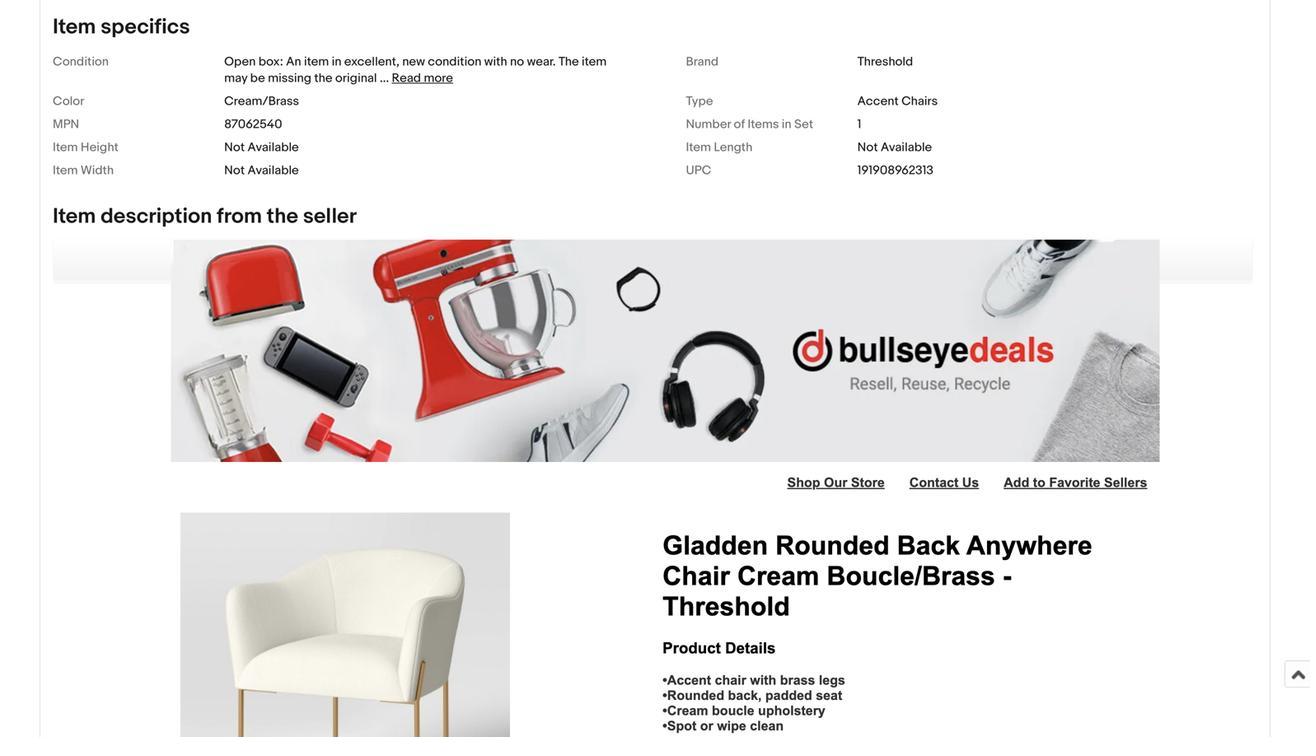 Task type: describe. For each thing, give the bounding box(es) containing it.
box:
[[259, 54, 283, 69]]

item for item specifics
[[53, 14, 96, 40]]

an
[[286, 54, 301, 69]]

condition
[[428, 54, 482, 69]]

1 vertical spatial the
[[267, 204, 298, 230]]

no
[[510, 54, 524, 69]]

seller
[[303, 204, 357, 230]]

brand
[[686, 54, 719, 69]]

color
[[53, 94, 84, 109]]

item for item description from the seller
[[53, 204, 96, 230]]

the inside open box: an item in excellent, new condition with no wear. the item may be missing the original ...
[[314, 71, 333, 86]]

item length
[[686, 140, 753, 155]]

accent
[[858, 94, 899, 109]]

new
[[402, 54, 425, 69]]

1 item from the left
[[304, 54, 329, 69]]

wear.
[[527, 54, 556, 69]]

length
[[714, 140, 753, 155]]

type
[[686, 94, 713, 109]]

not available for item width
[[224, 163, 299, 178]]

item width
[[53, 163, 114, 178]]

the
[[559, 54, 579, 69]]

accent chairs
[[858, 94, 938, 109]]

not available for item length
[[858, 140, 932, 155]]

available for height
[[248, 140, 299, 155]]

not for length
[[858, 140, 878, 155]]

item for item length
[[686, 140, 711, 155]]

not available for item height
[[224, 140, 299, 155]]

mpn
[[53, 117, 79, 132]]

chairs
[[902, 94, 938, 109]]

not for width
[[224, 163, 245, 178]]

missing
[[268, 71, 312, 86]]



Task type: locate. For each thing, give the bounding box(es) containing it.
may
[[224, 71, 247, 86]]

open
[[224, 54, 256, 69]]

0 vertical spatial the
[[314, 71, 333, 86]]

in
[[332, 54, 342, 69], [782, 117, 792, 132]]

available for length
[[881, 140, 932, 155]]

height
[[81, 140, 119, 155]]

threshold
[[858, 54, 913, 69]]

not up from
[[224, 163, 245, 178]]

item up upc
[[686, 140, 711, 155]]

of
[[734, 117, 745, 132]]

from
[[217, 204, 262, 230]]

open box: an item in excellent, new condition with no wear. the item may be missing the original ...
[[224, 54, 607, 86]]

width
[[81, 163, 114, 178]]

item down item width at the left top of the page
[[53, 204, 96, 230]]

191908962313
[[858, 163, 934, 178]]

item right the an
[[304, 54, 329, 69]]

description
[[101, 204, 212, 230]]

specifics
[[101, 14, 190, 40]]

be
[[250, 71, 265, 86]]

available for width
[[248, 163, 299, 178]]

not available
[[224, 140, 299, 155], [858, 140, 932, 155], [224, 163, 299, 178]]

item
[[304, 54, 329, 69], [582, 54, 607, 69]]

item specifics
[[53, 14, 190, 40]]

0 vertical spatial in
[[332, 54, 342, 69]]

more
[[424, 71, 453, 86]]

item description from the seller
[[53, 204, 357, 230]]

not
[[224, 140, 245, 155], [858, 140, 878, 155], [224, 163, 245, 178]]

1
[[858, 117, 862, 132]]

with
[[484, 54, 507, 69]]

1 horizontal spatial the
[[314, 71, 333, 86]]

the left original
[[314, 71, 333, 86]]

in left set
[[782, 117, 792, 132]]

1 horizontal spatial item
[[582, 54, 607, 69]]

cream/brass
[[224, 94, 299, 109]]

the
[[314, 71, 333, 86], [267, 204, 298, 230]]

item
[[53, 14, 96, 40], [53, 140, 78, 155], [686, 140, 711, 155], [53, 163, 78, 178], [53, 204, 96, 230]]

item down item height
[[53, 163, 78, 178]]

item right the
[[582, 54, 607, 69]]

original
[[335, 71, 377, 86]]

not for height
[[224, 140, 245, 155]]

number of items in set
[[686, 117, 814, 132]]

0 horizontal spatial the
[[267, 204, 298, 230]]

set
[[795, 117, 814, 132]]

item height
[[53, 140, 119, 155]]

in inside open box: an item in excellent, new condition with no wear. the item may be missing the original ...
[[332, 54, 342, 69]]

the right from
[[267, 204, 298, 230]]

in up original
[[332, 54, 342, 69]]

0 horizontal spatial item
[[304, 54, 329, 69]]

item for item width
[[53, 163, 78, 178]]

read more button
[[392, 71, 453, 86]]

1 vertical spatial in
[[782, 117, 792, 132]]

1 horizontal spatial in
[[782, 117, 792, 132]]

available
[[248, 140, 299, 155], [881, 140, 932, 155], [248, 163, 299, 178]]

not down the 1
[[858, 140, 878, 155]]

2 item from the left
[[582, 54, 607, 69]]

condition
[[53, 54, 109, 69]]

item down the mpn
[[53, 140, 78, 155]]

87062540
[[224, 117, 282, 132]]

read
[[392, 71, 421, 86]]

number
[[686, 117, 731, 132]]

upc
[[686, 163, 712, 178]]

excellent,
[[344, 54, 400, 69]]

...
[[380, 71, 389, 86]]

0 horizontal spatial in
[[332, 54, 342, 69]]

read more
[[392, 71, 453, 86]]

item for item height
[[53, 140, 78, 155]]

item up condition
[[53, 14, 96, 40]]

not down 87062540
[[224, 140, 245, 155]]

items
[[748, 117, 779, 132]]



Task type: vqa. For each thing, say whether or not it's contained in the screenshot.
top OFF
no



